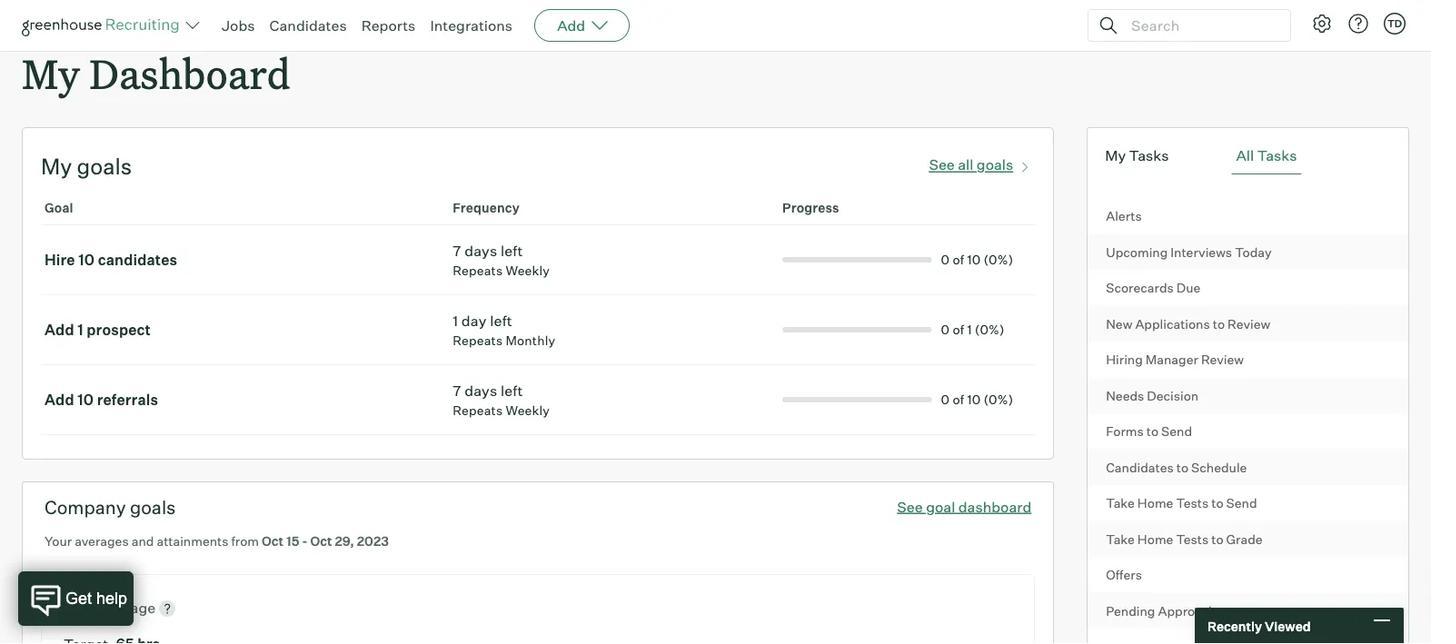 Task type: describe. For each thing, give the bounding box(es) containing it.
prospect
[[87, 321, 151, 339]]

home for take home tests to grade
[[1138, 532, 1174, 547]]

company
[[45, 497, 126, 519]]

hire 10 candidates
[[45, 251, 178, 269]]

my tasks button
[[1101, 137, 1174, 175]]

all tasks button
[[1232, 137, 1302, 175]]

in
[[102, 599, 115, 617]]

add for add 10 referrals
[[45, 391, 74, 409]]

pending approvals
[[1107, 603, 1219, 619]]

to right applications
[[1213, 316, 1225, 332]]

15
[[286, 534, 299, 550]]

dashboard
[[89, 46, 291, 100]]

10 up the 0 of 1 (0%)
[[968, 252, 981, 268]]

approvals
[[1159, 603, 1219, 619]]

upcoming interviews today link
[[1088, 234, 1409, 270]]

7 for hire 10 candidates
[[453, 242, 461, 260]]

take home tests to grade
[[1107, 532, 1263, 547]]

manager
[[1146, 352, 1199, 368]]

interviews
[[1171, 244, 1233, 260]]

0 horizontal spatial send
[[1162, 424, 1193, 440]]

left for candidates
[[501, 242, 523, 260]]

left for referrals
[[501, 382, 523, 400]]

hiring
[[1107, 352, 1143, 368]]

offers link
[[1088, 557, 1409, 593]]

my dashboard
[[22, 46, 291, 100]]

new applications to review link
[[1088, 306, 1409, 342]]

goal
[[926, 498, 956, 516]]

10 right hire
[[78, 251, 95, 269]]

td
[[1388, 17, 1403, 30]]

home for take home tests to send
[[1138, 496, 1174, 512]]

take for take home tests to grade
[[1107, 532, 1135, 547]]

repeats for add 10 referrals
[[453, 403, 503, 419]]

0 of 10 (0%) for hire 10 candidates
[[941, 252, 1014, 268]]

your averages and attainments from oct 15 - oct 29, 2023
[[45, 534, 389, 550]]

recently viewed
[[1208, 618, 1311, 634]]

candidates to schedule link
[[1088, 450, 1409, 486]]

days for candidates
[[465, 242, 498, 260]]

take home tests to send
[[1107, 496, 1258, 512]]

all
[[958, 156, 974, 174]]

0 for hire 10 candidates
[[941, 252, 950, 268]]

add for add
[[557, 16, 586, 35]]

day
[[462, 312, 487, 330]]

td button
[[1381, 9, 1410, 38]]

29,
[[335, 534, 354, 550]]

(0%) for hire 10 candidates
[[984, 252, 1014, 268]]

needs decision link
[[1088, 378, 1409, 414]]

time in
[[64, 599, 118, 617]]

my for my dashboard
[[22, 46, 80, 100]]

all tasks
[[1237, 147, 1298, 165]]

tests for send
[[1177, 496, 1209, 512]]

10 down the 0 of 1 (0%)
[[968, 392, 981, 408]]

add 1 prospect
[[45, 321, 151, 339]]

integrations link
[[430, 16, 513, 35]]

candidates link
[[270, 16, 347, 35]]

of for add 10 referrals
[[953, 392, 965, 408]]

add button
[[535, 9, 630, 42]]

my for my goals
[[41, 153, 72, 180]]

today
[[1236, 244, 1272, 260]]

stage
[[118, 599, 156, 617]]

my tasks
[[1106, 147, 1169, 165]]

pending
[[1107, 603, 1156, 619]]

goals for company goals
[[130, 497, 176, 519]]

scorecards due link
[[1088, 270, 1409, 306]]

my for my tasks
[[1106, 147, 1126, 165]]

candidates for candidates to schedule
[[1107, 460, 1174, 476]]

progress bar for candidates
[[783, 257, 932, 263]]

1 vertical spatial send
[[1227, 496, 1258, 512]]

reports
[[361, 16, 416, 35]]

needs decision
[[1107, 388, 1199, 404]]

needs
[[1107, 388, 1145, 404]]

7 days left repeats weekly for add 10 referrals
[[453, 382, 550, 419]]

forms to send
[[1107, 424, 1193, 440]]

new
[[1107, 316, 1133, 332]]

progress bar for prospect
[[783, 327, 932, 333]]

your
[[45, 534, 72, 550]]

of for hire 10 candidates
[[953, 252, 965, 268]]

of for add 1 prospect
[[953, 322, 965, 338]]

2023
[[357, 534, 389, 550]]

td button
[[1385, 13, 1406, 35]]

company goals
[[45, 497, 176, 519]]

configure image
[[1312, 13, 1334, 35]]

pending approvals link
[[1088, 593, 1409, 629]]

applications
[[1136, 316, 1211, 332]]

grade
[[1227, 532, 1263, 547]]

goals inside see all goals link
[[977, 156, 1014, 174]]

scorecards due
[[1107, 280, 1201, 296]]

upcoming
[[1107, 244, 1168, 260]]

0 horizontal spatial 1
[[77, 321, 83, 339]]

see goal dashboard link
[[898, 498, 1032, 516]]

candidates for candidates
[[270, 16, 347, 35]]



Task type: locate. For each thing, give the bounding box(es) containing it.
of
[[953, 252, 965, 268], [953, 322, 965, 338], [953, 392, 965, 408]]

2 weekly from the top
[[506, 403, 550, 419]]

goals
[[77, 153, 132, 180], [977, 156, 1014, 174], [130, 497, 176, 519]]

take inside take home tests to grade link
[[1107, 532, 1135, 547]]

1 vertical spatial see
[[898, 498, 923, 516]]

days down frequency
[[465, 242, 498, 260]]

new applications to review
[[1107, 316, 1271, 332]]

1 0 of 10 (0%) from the top
[[941, 252, 1014, 268]]

1 tests from the top
[[1177, 496, 1209, 512]]

offers
[[1107, 567, 1143, 583]]

tasks for all tasks
[[1258, 147, 1298, 165]]

tasks for my tasks
[[1130, 147, 1169, 165]]

repeats up day
[[453, 263, 503, 279]]

1 horizontal spatial send
[[1227, 496, 1258, 512]]

0 vertical spatial of
[[953, 252, 965, 268]]

left right day
[[490, 312, 513, 330]]

to up the take home tests to send at the right bottom of page
[[1177, 460, 1189, 476]]

my up alerts
[[1106, 147, 1126, 165]]

and
[[132, 534, 154, 550]]

1 weekly from the top
[[506, 263, 550, 279]]

1 days from the top
[[465, 242, 498, 260]]

repeats down day
[[453, 333, 503, 349]]

1 home from the top
[[1138, 496, 1174, 512]]

take for take home tests to send
[[1107, 496, 1135, 512]]

scorecards
[[1107, 280, 1174, 296]]

0 of 10 (0%) for add 10 referrals
[[941, 392, 1014, 408]]

to right forms
[[1147, 424, 1159, 440]]

2 vertical spatial add
[[45, 391, 74, 409]]

oct right - on the bottom of page
[[311, 534, 332, 550]]

review down the new applications to review link
[[1202, 352, 1244, 368]]

0 horizontal spatial tasks
[[1130, 147, 1169, 165]]

0 horizontal spatial oct
[[262, 534, 284, 550]]

add inside popup button
[[557, 16, 586, 35]]

to left grade
[[1212, 532, 1224, 547]]

take down candidates to schedule
[[1107, 496, 1135, 512]]

1 vertical spatial candidates
[[1107, 460, 1174, 476]]

forms
[[1107, 424, 1144, 440]]

2 vertical spatial of
[[953, 392, 965, 408]]

(0%)
[[984, 252, 1014, 268], [975, 322, 1005, 338], [984, 392, 1014, 408]]

candidates down forms to send
[[1107, 460, 1174, 476]]

take home tests to grade link
[[1088, 522, 1409, 557]]

1 vertical spatial weekly
[[506, 403, 550, 419]]

days for referrals
[[465, 382, 498, 400]]

take up the offers
[[1107, 532, 1135, 547]]

0 vertical spatial review
[[1228, 316, 1271, 332]]

my down 'greenhouse recruiting' image
[[22, 46, 80, 100]]

1 horizontal spatial oct
[[311, 534, 332, 550]]

see for company goals
[[898, 498, 923, 516]]

forms to send link
[[1088, 414, 1409, 450]]

viewed
[[1265, 618, 1311, 634]]

tests for grade
[[1177, 532, 1209, 547]]

0 vertical spatial progress bar
[[783, 257, 932, 263]]

1 horizontal spatial tasks
[[1258, 147, 1298, 165]]

2 vertical spatial progress bar
[[783, 397, 932, 403]]

7 days left repeats weekly for hire 10 candidates
[[453, 242, 550, 279]]

1 vertical spatial progress bar
[[783, 327, 932, 333]]

1 vertical spatial left
[[490, 312, 513, 330]]

see left all
[[929, 156, 955, 174]]

see all goals
[[929, 156, 1014, 174]]

2 days from the top
[[465, 382, 498, 400]]

0 vertical spatial (0%)
[[984, 252, 1014, 268]]

tasks up alerts
[[1130, 147, 1169, 165]]

7 down frequency
[[453, 242, 461, 260]]

1 of from the top
[[953, 252, 965, 268]]

tests down the take home tests to send at the right bottom of page
[[1177, 532, 1209, 547]]

0 for add 10 referrals
[[941, 392, 950, 408]]

0 vertical spatial weekly
[[506, 263, 550, 279]]

0
[[941, 252, 950, 268], [941, 322, 950, 338], [941, 392, 950, 408]]

oct left 15
[[262, 534, 284, 550]]

goals for my goals
[[77, 153, 132, 180]]

7 for add 10 referrals
[[453, 382, 461, 400]]

home inside take home tests to send link
[[1138, 496, 1174, 512]]

1 horizontal spatial 1
[[453, 312, 458, 330]]

1 vertical spatial of
[[953, 322, 965, 338]]

tab list containing my tasks
[[1101, 137, 1396, 175]]

home inside take home tests to grade link
[[1138, 532, 1174, 547]]

add for add 1 prospect
[[45, 321, 74, 339]]

recently
[[1208, 618, 1263, 634]]

tasks
[[1130, 147, 1169, 165], [1258, 147, 1298, 165]]

referrals
[[97, 391, 158, 409]]

7 days left repeats weekly down monthly
[[453, 382, 550, 419]]

2 0 of 10 (0%) from the top
[[941, 392, 1014, 408]]

tasks right all
[[1258, 147, 1298, 165]]

dashboard
[[959, 498, 1032, 516]]

repeats down 1 day left repeats monthly
[[453, 403, 503, 419]]

0 of 10 (0%) down the 0 of 1 (0%)
[[941, 392, 1014, 408]]

jobs
[[222, 16, 255, 35]]

(0%) for add 10 referrals
[[984, 392, 1014, 408]]

2 7 days left repeats weekly from the top
[[453, 382, 550, 419]]

3 repeats from the top
[[453, 403, 503, 419]]

1 inside 1 day left repeats monthly
[[453, 312, 458, 330]]

monthly
[[506, 333, 556, 349]]

add
[[557, 16, 586, 35], [45, 321, 74, 339], [45, 391, 74, 409]]

2 0 from the top
[[941, 322, 950, 338]]

due
[[1177, 280, 1201, 296]]

1 vertical spatial 7 days left repeats weekly
[[453, 382, 550, 419]]

7 days left repeats weekly
[[453, 242, 550, 279], [453, 382, 550, 419]]

see left the goal
[[898, 498, 923, 516]]

attainments
[[157, 534, 229, 550]]

home down the take home tests to send at the right bottom of page
[[1138, 532, 1174, 547]]

days down 1 day left repeats monthly
[[465, 382, 498, 400]]

-
[[302, 534, 308, 550]]

1 vertical spatial (0%)
[[975, 322, 1005, 338]]

0 vertical spatial send
[[1162, 424, 1193, 440]]

progress bar
[[783, 257, 932, 263], [783, 327, 932, 333], [783, 397, 932, 403]]

frequency
[[453, 200, 520, 216]]

progress bar for referrals
[[783, 397, 932, 403]]

1 tasks from the left
[[1130, 147, 1169, 165]]

1
[[453, 312, 458, 330], [77, 321, 83, 339], [968, 322, 972, 338]]

0 of 10 (0%) up the 0 of 1 (0%)
[[941, 252, 1014, 268]]

1 vertical spatial tests
[[1177, 532, 1209, 547]]

1 horizontal spatial candidates
[[1107, 460, 1174, 476]]

2 tests from the top
[[1177, 532, 1209, 547]]

home down candidates to schedule
[[1138, 496, 1174, 512]]

2 horizontal spatial 1
[[968, 322, 972, 338]]

left down frequency
[[501, 242, 523, 260]]

1 vertical spatial 7
[[453, 382, 461, 400]]

2 vertical spatial 0
[[941, 392, 950, 408]]

7 down 1 day left repeats monthly
[[453, 382, 461, 400]]

candidates
[[270, 16, 347, 35], [1107, 460, 1174, 476]]

1 vertical spatial 0 of 10 (0%)
[[941, 392, 1014, 408]]

reports link
[[361, 16, 416, 35]]

0 for add 1 prospect
[[941, 322, 950, 338]]

2 7 from the top
[[453, 382, 461, 400]]

0 of 1 (0%)
[[941, 322, 1005, 338]]

2 vertical spatial (0%)
[[984, 392, 1014, 408]]

weekly
[[506, 263, 550, 279], [506, 403, 550, 419]]

0 horizontal spatial see
[[898, 498, 923, 516]]

1 repeats from the top
[[453, 263, 503, 279]]

7 days left repeats weekly down frequency
[[453, 242, 550, 279]]

left inside 1 day left repeats monthly
[[490, 312, 513, 330]]

jobs link
[[222, 16, 255, 35]]

2 tasks from the left
[[1258, 147, 1298, 165]]

take home tests to send link
[[1088, 486, 1409, 522]]

0 vertical spatial 7 days left repeats weekly
[[453, 242, 550, 279]]

add 10 referrals
[[45, 391, 158, 409]]

tab list
[[1101, 137, 1396, 175]]

3 0 from the top
[[941, 392, 950, 408]]

weekly for hire 10 candidates
[[506, 263, 550, 279]]

1 7 days left repeats weekly from the top
[[453, 242, 550, 279]]

2 oct from the left
[[311, 534, 332, 550]]

left
[[501, 242, 523, 260], [490, 312, 513, 330], [501, 382, 523, 400]]

decision
[[1148, 388, 1199, 404]]

1 vertical spatial review
[[1202, 352, 1244, 368]]

0 vertical spatial tests
[[1177, 496, 1209, 512]]

2 of from the top
[[953, 322, 965, 338]]

oct
[[262, 534, 284, 550], [311, 534, 332, 550]]

see goal dashboard
[[898, 498, 1032, 516]]

schedule
[[1192, 460, 1248, 476]]

averages
[[75, 534, 129, 550]]

1 vertical spatial days
[[465, 382, 498, 400]]

weekly up 1 day left repeats monthly
[[506, 263, 550, 279]]

to down schedule
[[1212, 496, 1224, 512]]

hire
[[45, 251, 75, 269]]

0 vertical spatial 0 of 10 (0%)
[[941, 252, 1014, 268]]

alerts link
[[1088, 198, 1409, 234]]

home
[[1138, 496, 1174, 512], [1138, 532, 1174, 547]]

alerts
[[1107, 208, 1142, 224]]

0 vertical spatial repeats
[[453, 263, 503, 279]]

2 vertical spatial left
[[501, 382, 523, 400]]

1 7 from the top
[[453, 242, 461, 260]]

candidates to schedule
[[1107, 460, 1248, 476]]

days
[[465, 242, 498, 260], [465, 382, 498, 400]]

1 vertical spatial take
[[1107, 532, 1135, 547]]

candidates
[[98, 251, 178, 269]]

0 vertical spatial 7
[[453, 242, 461, 260]]

left down monthly
[[501, 382, 523, 400]]

send up grade
[[1227, 496, 1258, 512]]

review up hiring manager review link
[[1228, 316, 1271, 332]]

10 left referrals at the left bottom of the page
[[77, 391, 94, 409]]

progress
[[783, 200, 840, 216]]

7
[[453, 242, 461, 260], [453, 382, 461, 400]]

0 horizontal spatial candidates
[[270, 16, 347, 35]]

1 oct from the left
[[262, 534, 284, 550]]

see for my goals
[[929, 156, 955, 174]]

from
[[231, 534, 259, 550]]

(0%) for add 1 prospect
[[975, 322, 1005, 338]]

Search text field
[[1127, 12, 1275, 39]]

3 progress bar from the top
[[783, 397, 932, 403]]

1 horizontal spatial see
[[929, 156, 955, 174]]

my goals
[[41, 153, 132, 180]]

1 vertical spatial 0
[[941, 322, 950, 338]]

1 vertical spatial repeats
[[453, 333, 503, 349]]

1 take from the top
[[1107, 496, 1135, 512]]

weekly down monthly
[[506, 403, 550, 419]]

weekly for add 10 referrals
[[506, 403, 550, 419]]

goal
[[45, 200, 73, 216]]

all
[[1237, 147, 1255, 165]]

upcoming interviews today
[[1107, 244, 1272, 260]]

1 day left repeats monthly
[[453, 312, 556, 349]]

0 vertical spatial see
[[929, 156, 955, 174]]

0 vertical spatial take
[[1107, 496, 1135, 512]]

0 vertical spatial candidates
[[270, 16, 347, 35]]

candidates right jobs link
[[270, 16, 347, 35]]

time
[[64, 599, 99, 617]]

my up the goal
[[41, 153, 72, 180]]

my inside button
[[1106, 147, 1126, 165]]

1 progress bar from the top
[[783, 257, 932, 263]]

1 vertical spatial home
[[1138, 532, 1174, 547]]

repeats inside 1 day left repeats monthly
[[453, 333, 503, 349]]

see all goals link
[[929, 152, 1036, 174]]

repeats for add 1 prospect
[[453, 333, 503, 349]]

2 vertical spatial repeats
[[453, 403, 503, 419]]

2 progress bar from the top
[[783, 327, 932, 333]]

repeats
[[453, 263, 503, 279], [453, 333, 503, 349], [453, 403, 503, 419]]

see inside see all goals link
[[929, 156, 955, 174]]

take inside take home tests to send link
[[1107, 496, 1135, 512]]

hiring manager review
[[1107, 352, 1244, 368]]

review
[[1228, 316, 1271, 332], [1202, 352, 1244, 368]]

0 vertical spatial home
[[1138, 496, 1174, 512]]

greenhouse recruiting image
[[22, 15, 185, 36]]

hiring manager review link
[[1088, 342, 1409, 378]]

my
[[22, 46, 80, 100], [1106, 147, 1126, 165], [41, 153, 72, 180]]

send up candidates to schedule
[[1162, 424, 1193, 440]]

0 vertical spatial 0
[[941, 252, 950, 268]]

0 vertical spatial days
[[465, 242, 498, 260]]

2 home from the top
[[1138, 532, 1174, 547]]

repeats for hire 10 candidates
[[453, 263, 503, 279]]

0 vertical spatial left
[[501, 242, 523, 260]]

left for prospect
[[490, 312, 513, 330]]

integrations
[[430, 16, 513, 35]]

1 vertical spatial add
[[45, 321, 74, 339]]

tests up take home tests to grade at right bottom
[[1177, 496, 1209, 512]]

1 0 from the top
[[941, 252, 950, 268]]

2 take from the top
[[1107, 532, 1135, 547]]

3 of from the top
[[953, 392, 965, 408]]

0 vertical spatial add
[[557, 16, 586, 35]]

2 repeats from the top
[[453, 333, 503, 349]]



Task type: vqa. For each thing, say whether or not it's contained in the screenshot.
middle progress bar
yes



